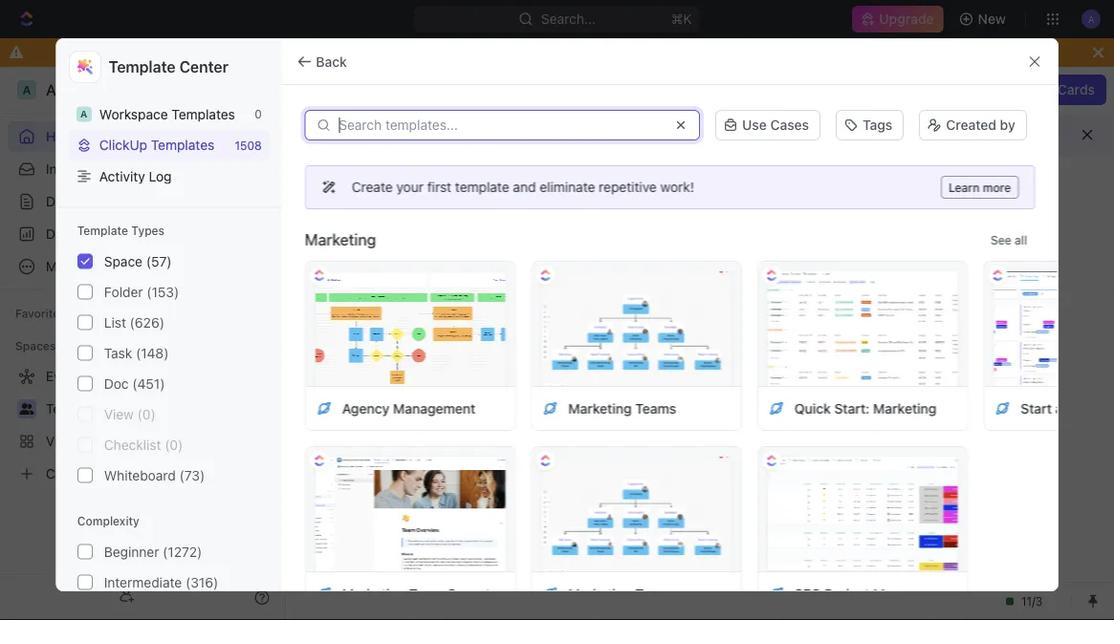 Task type: vqa. For each thing, say whether or not it's contained in the screenshot.
2nd Teams from the top of the page
yes



Task type: locate. For each thing, give the bounding box(es) containing it.
resize
[[847, 127, 884, 142]]

(1272)
[[162, 544, 202, 560]]

1 vertical spatial home
[[46, 129, 83, 144]]

doc
[[104, 376, 128, 392]]

on
[[574, 127, 589, 142]]

1 horizontal spatial you
[[707, 127, 730, 142]]

good afternoon, apple
[[332, 191, 565, 218]]

1 vertical spatial (0)
[[164, 437, 182, 453]]

teams
[[635, 401, 676, 417], [635, 586, 676, 602]]

Intermediate (316) checkbox
[[77, 575, 92, 591]]

dashboards
[[46, 226, 120, 242]]

0 vertical spatial home
[[320, 82, 357, 98]]

templates down center
[[171, 106, 235, 122]]

None checkbox
[[77, 254, 92, 269], [77, 315, 92, 330], [77, 346, 92, 361], [77, 438, 92, 453], [77, 468, 92, 483], [77, 254, 92, 269], [77, 315, 92, 330], [77, 346, 92, 361], [77, 438, 92, 453], [77, 468, 92, 483]]

1 vertical spatial teams
[[635, 586, 676, 602]]

space
[[104, 253, 142, 269]]

upgrade
[[879, 11, 934, 27]]

hide
[[704, 44, 733, 60]]

customize
[[380, 127, 445, 142]]

1 teams from the top
[[635, 401, 676, 417]]

0 vertical spatial you
[[375, 44, 398, 60]]

by
[[1000, 117, 1015, 133]]

1 horizontal spatial management
[[873, 586, 955, 602]]

alert
[[286, 114, 1114, 156]]

want
[[402, 44, 433, 60]]

1 vertical spatial templates
[[150, 137, 214, 153]]

1 vertical spatial you
[[707, 127, 730, 142]]

marketing team operations
[[342, 586, 516, 602]]

tree
[[8, 362, 277, 490]]

do you want to enable browser notifications? enable hide this
[[354, 44, 760, 60]]

0 vertical spatial and
[[821, 127, 844, 142]]

learn more link up the see
[[940, 176, 1018, 199]]

1 vertical spatial edit
[[593, 127, 617, 142]]

more left by
[[968, 127, 999, 142]]

and right template
[[513, 179, 536, 195]]

(57)
[[146, 253, 171, 269]]

0 vertical spatial marketing teams
[[568, 401, 676, 417]]

to right want
[[436, 44, 449, 60]]

0 vertical spatial edit
[[870, 82, 894, 98]]

marketing teams for marketing team operations
[[568, 586, 676, 602]]

operations
[[446, 586, 516, 602]]

home link
[[8, 121, 277, 152]]

template up space
[[77, 224, 128, 238]]

enable
[[651, 44, 694, 60]]

(0) for checklist (0)
[[164, 437, 182, 453]]

seo project management
[[794, 586, 955, 602]]

learn more link
[[930, 127, 999, 142], [940, 176, 1018, 199]]

1 vertical spatial and
[[513, 179, 536, 195]]

1 horizontal spatial (0)
[[164, 437, 182, 453]]

learn
[[930, 127, 964, 142], [948, 181, 979, 194]]

2 teams from the top
[[635, 586, 676, 602]]

back button
[[289, 46, 358, 77]]

you right do
[[375, 44, 398, 60]]

docs link
[[8, 186, 277, 217]]

(316)
[[185, 575, 218, 591]]

home down back on the top
[[320, 82, 357, 98]]

favorites button
[[8, 302, 73, 325]]

0 horizontal spatial edit
[[593, 127, 617, 142]]

template
[[108, 58, 175, 76], [77, 224, 128, 238]]

drag,
[[749, 127, 781, 142]]

favorites
[[15, 307, 66, 320]]

use
[[742, 117, 767, 133]]

and right drop,
[[821, 127, 844, 142]]

marketing teams
[[568, 401, 676, 417], [568, 586, 676, 602]]

social
[[1066, 401, 1104, 417]]

0 vertical spatial template
[[108, 58, 175, 76]]

0 vertical spatial (0)
[[137, 407, 155, 422]]

afternoon,
[[393, 191, 500, 218]]

home down the a
[[46, 129, 83, 144]]

m
[[1108, 401, 1114, 417]]

(451)
[[132, 376, 164, 392]]

edit
[[870, 82, 894, 98], [593, 127, 617, 142]]

management right project
[[873, 586, 955, 602]]

layout
[[620, 127, 662, 142]]

layout:
[[897, 82, 943, 98]]

🏡
[[363, 127, 376, 142]]

a
[[80, 109, 87, 120]]

0 horizontal spatial management
[[393, 401, 475, 417]]

None checkbox
[[77, 285, 92, 300], [77, 376, 92, 392], [77, 407, 92, 422], [77, 285, 92, 300], [77, 376, 92, 392], [77, 407, 92, 422]]

clickup templates
[[99, 137, 214, 153]]

home
[[320, 82, 357, 98], [46, 129, 83, 144]]

0 vertical spatial management
[[393, 401, 475, 417]]

learn right cards.
[[930, 127, 964, 142]]

learn down created
[[948, 181, 979, 194]]

template
[[455, 179, 509, 195]]

edit right the on
[[593, 127, 617, 142]]

cards
[[1058, 82, 1095, 98]]

1 horizontal spatial and
[[821, 127, 844, 142]]

docs
[[46, 194, 77, 209]]

marketing
[[304, 231, 376, 249], [568, 401, 631, 417], [873, 401, 936, 417], [342, 586, 405, 602], [568, 586, 631, 602]]

create
[[351, 179, 392, 195]]

view (0)
[[104, 407, 155, 422]]

workspace templates
[[99, 106, 235, 122]]

0 vertical spatial templates
[[171, 106, 235, 122]]

1 marketing teams from the top
[[568, 401, 676, 417]]

use cases
[[742, 117, 809, 133]]

1 vertical spatial marketing teams
[[568, 586, 676, 602]]

1 horizontal spatial home
[[320, 82, 357, 98]]

to
[[436, 44, 449, 60], [733, 127, 746, 142]]

you right allows
[[707, 127, 730, 142]]

your left 'first'
[[396, 179, 423, 195]]

0 horizontal spatial (0)
[[137, 407, 155, 422]]

to left drag,
[[733, 127, 746, 142]]

0 horizontal spatial home
[[46, 129, 83, 144]]

(0) up '(73)'
[[164, 437, 182, 453]]

1 horizontal spatial to
[[733, 127, 746, 142]]

1 horizontal spatial your
[[449, 127, 476, 142]]

⌘k
[[671, 11, 692, 27]]

and
[[821, 127, 844, 142], [513, 179, 536, 195]]

(153)
[[146, 284, 179, 300]]

management right agency
[[393, 401, 475, 417]]

template for template center
[[108, 58, 175, 76]]

templates
[[171, 106, 235, 122], [150, 137, 214, 153]]

template for template types
[[77, 224, 128, 238]]

created by button
[[919, 110, 1027, 141]]

manage cards button
[[992, 75, 1107, 105]]

2 marketing teams from the top
[[568, 586, 676, 602]]

use cases button
[[715, 110, 821, 141]]

0 horizontal spatial to
[[436, 44, 449, 60]]

0 vertical spatial teams
[[635, 401, 676, 417]]

new
[[978, 11, 1006, 27]]

edit up tags at right top
[[870, 82, 894, 98]]

doc (451)
[[104, 376, 164, 392]]

templates up activity log button
[[150, 137, 214, 153]]

your left home!
[[449, 127, 476, 142]]

1 vertical spatial management
[[873, 586, 955, 602]]

0 vertical spatial more
[[968, 127, 999, 142]]

more up the see
[[982, 181, 1011, 194]]

1508
[[234, 138, 261, 152]]

cases
[[770, 117, 809, 133]]

learn more link left by
[[930, 127, 999, 142]]

teams for seo
[[635, 586, 676, 602]]

(0) right view
[[137, 407, 155, 422]]

1 vertical spatial your
[[396, 179, 423, 195]]

template up the workspace
[[108, 58, 175, 76]]

🏡 customize your home! turning on edit layout allows you to drag, drop, and resize cards. learn more
[[363, 127, 999, 142]]

management
[[393, 401, 475, 417], [873, 586, 955, 602]]

1 vertical spatial template
[[77, 224, 128, 238]]

inbox link
[[8, 154, 277, 185]]



Task type: describe. For each thing, give the bounding box(es) containing it.
browser
[[498, 44, 549, 60]]

marketing teams for agency management
[[568, 401, 676, 417]]

new button
[[951, 4, 1018, 34]]

(73)
[[179, 468, 204, 483]]

home!
[[479, 127, 520, 142]]

beginner
[[104, 544, 159, 560]]

notifications?
[[553, 44, 638, 60]]

0 horizontal spatial and
[[513, 179, 536, 195]]

1 vertical spatial more
[[982, 181, 1011, 194]]

home inside sidebar navigation
[[46, 129, 83, 144]]

allows
[[665, 127, 704, 142]]

apple's workspace, , element
[[76, 106, 91, 122]]

agency management
[[342, 401, 475, 417]]

spaces
[[15, 340, 56, 353]]

teams for quick
[[635, 401, 676, 417]]

activity log button
[[68, 161, 269, 192]]

whiteboard (73)
[[104, 468, 204, 483]]

back
[[316, 54, 347, 69]]

manage cards
[[1004, 82, 1095, 98]]

quick start: marketing
[[794, 401, 936, 417]]

agency
[[342, 401, 389, 417]]

apple
[[505, 191, 565, 218]]

folder (153)
[[104, 284, 179, 300]]

clickup
[[99, 137, 147, 153]]

dashboards link
[[8, 219, 277, 250]]

view
[[104, 407, 133, 422]]

sidebar navigation
[[0, 67, 286, 621]]

0
[[254, 107, 261, 121]]

created
[[946, 117, 997, 133]]

tags button
[[828, 108, 912, 142]]

start
[[1020, 401, 1052, 417]]

tree inside sidebar navigation
[[8, 362, 277, 490]]

work!
[[660, 179, 694, 195]]

manage
[[1004, 82, 1054, 98]]

1 vertical spatial to
[[733, 127, 746, 142]]

do
[[354, 44, 372, 60]]

checklist (0)
[[104, 437, 182, 453]]

enable
[[452, 44, 495, 60]]

see all
[[990, 233, 1027, 247]]

edit layout:
[[870, 82, 943, 98]]

complexity
[[77, 515, 139, 528]]

this
[[736, 44, 760, 60]]

eliminate
[[539, 179, 595, 195]]

see
[[990, 233, 1011, 247]]

a
[[1055, 401, 1062, 417]]

templates for clickup templates
[[150, 137, 214, 153]]

learn more
[[948, 181, 1011, 194]]

1 vertical spatial learn
[[948, 181, 979, 194]]

task
[[104, 345, 132, 361]]

intermediate
[[104, 575, 181, 591]]

workspace
[[99, 106, 167, 122]]

(0) for view (0)
[[137, 407, 155, 422]]

create your first template and eliminate repetitive work!
[[351, 179, 694, 195]]

Beginner (1272) checkbox
[[77, 545, 92, 560]]

tags button
[[836, 110, 904, 141]]

0 horizontal spatial you
[[375, 44, 398, 60]]

turning
[[524, 127, 570, 142]]

1 vertical spatial learn more link
[[940, 176, 1018, 199]]

intermediate (316)
[[104, 575, 218, 591]]

(626)
[[129, 315, 164, 330]]

whiteboard
[[104, 468, 175, 483]]

repetitive
[[598, 179, 656, 195]]

0 vertical spatial learn more link
[[930, 127, 999, 142]]

(148)
[[135, 345, 168, 361]]

0 vertical spatial learn
[[930, 127, 964, 142]]

template types
[[77, 224, 164, 238]]

list
[[104, 315, 126, 330]]

space (57)
[[104, 253, 171, 269]]

start a social m
[[1020, 401, 1114, 417]]

team
[[409, 586, 443, 602]]

start:
[[834, 401, 869, 417]]

upgrade link
[[852, 6, 944, 33]]

task (148)
[[104, 345, 168, 361]]

log
[[148, 168, 171, 184]]

1 horizontal spatial edit
[[870, 82, 894, 98]]

activity log
[[99, 168, 171, 184]]

all
[[1014, 233, 1027, 247]]

list (626)
[[104, 315, 164, 330]]

templates for workspace templates
[[171, 106, 235, 122]]

seo
[[794, 586, 821, 602]]

0 horizontal spatial your
[[396, 179, 423, 195]]

0 vertical spatial your
[[449, 127, 476, 142]]

project
[[824, 586, 869, 602]]

created by
[[946, 117, 1015, 133]]

folder
[[104, 284, 143, 300]]

0 vertical spatial to
[[436, 44, 449, 60]]

cards.
[[888, 127, 926, 142]]

activity
[[99, 168, 145, 184]]

Search templates... text field
[[339, 118, 662, 133]]

center
[[179, 58, 228, 76]]

alert containing 🏡 customize your home! turning on edit layout allows you to drag, drop, and resize cards.
[[286, 114, 1114, 156]]

good
[[332, 191, 388, 218]]

search...
[[541, 11, 596, 27]]



